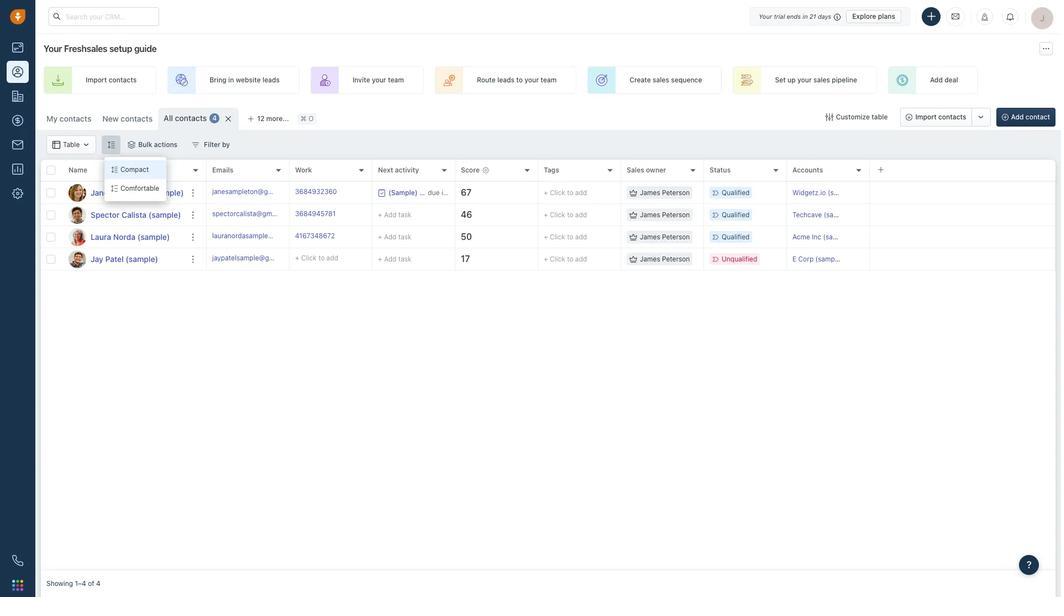 Task type: locate. For each thing, give the bounding box(es) containing it.
0 horizontal spatial import
[[86, 76, 107, 84]]

freshsales
[[64, 44, 107, 54]]

next
[[378, 166, 393, 174]]

set
[[776, 76, 786, 84]]

1 your from the left
[[372, 76, 386, 84]]

2 horizontal spatial your
[[798, 76, 812, 84]]

to for 17
[[568, 255, 574, 263]]

press space to select this row. row containing jane sampleton (sample)
[[41, 182, 207, 204]]

create sales sequence
[[630, 76, 703, 84]]

leads
[[263, 76, 280, 84], [498, 76, 515, 84]]

in left 21 at the top right
[[803, 12, 808, 20]]

⌘ o
[[301, 115, 314, 123]]

contacts right new
[[121, 114, 153, 123]]

laura norda (sample) link
[[91, 231, 170, 243]]

import contacts down add deal
[[916, 113, 967, 121]]

status
[[710, 166, 731, 174]]

calista
[[122, 210, 147, 219]]

to for 50
[[568, 233, 574, 241]]

your left trial
[[759, 12, 773, 20]]

bring in website leads link
[[168, 66, 300, 94]]

james peterson for 17
[[640, 255, 690, 263]]

4
[[213, 114, 217, 122], [96, 580, 101, 588]]

to for 46
[[568, 211, 574, 219]]

table button
[[46, 136, 96, 154]]

route leads to your team
[[477, 76, 557, 84]]

laura norda (sample)
[[91, 232, 170, 241]]

james for 50
[[640, 233, 661, 241]]

acme inc (sample)
[[793, 233, 851, 241]]

inc
[[813, 233, 822, 241]]

contacts inside "link"
[[109, 76, 137, 84]]

peterson for 46
[[663, 211, 690, 219]]

import down your freshsales setup guide
[[86, 76, 107, 84]]

website
[[236, 76, 261, 84]]

3 james peterson from the top
[[640, 233, 690, 241]]

cell for 46
[[871, 204, 1056, 226]]

in right bring
[[228, 76, 234, 84]]

grid
[[41, 159, 1056, 571]]

2 row group from the left
[[207, 182, 1056, 270]]

import contacts link
[[44, 66, 157, 94]]

import contacts for 'import contacts' button
[[916, 113, 967, 121]]

(sample) inside spector calista (sample) link
[[149, 210, 181, 219]]

s image
[[69, 206, 86, 224]]

my contacts
[[46, 114, 91, 123]]

row group
[[41, 182, 207, 270], [207, 182, 1056, 270]]

container_wx8msf4aqz5i3rn1 image
[[826, 113, 834, 121], [53, 141, 60, 149], [192, 141, 200, 149], [378, 189, 386, 197], [630, 189, 638, 197], [630, 211, 638, 219], [630, 255, 638, 263]]

peterson for 17
[[663, 255, 690, 263]]

days
[[819, 12, 832, 20]]

press space to select this row. row containing spector calista (sample)
[[41, 204, 207, 226]]

2 team from the left
[[541, 76, 557, 84]]

2 task from the top
[[399, 233, 412, 241]]

1 vertical spatial + add task
[[378, 233, 412, 241]]

tags
[[544, 166, 560, 174]]

1 horizontal spatial sales
[[814, 76, 831, 84]]

james for 67
[[640, 189, 661, 197]]

import
[[86, 76, 107, 84], [916, 113, 937, 121]]

trial
[[775, 12, 786, 20]]

techcave (sample)
[[793, 211, 852, 219]]

import inside "link"
[[86, 76, 107, 84]]

4 up filter by
[[213, 114, 217, 122]]

2 leads from the left
[[498, 76, 515, 84]]

your for your trial ends in 21 days
[[759, 12, 773, 20]]

(sample) right calista
[[149, 210, 181, 219]]

add for 50
[[576, 233, 588, 241]]

e
[[793, 255, 797, 263]]

1 peterson from the top
[[663, 189, 690, 197]]

james peterson for 67
[[640, 189, 690, 197]]

1 horizontal spatial your
[[759, 12, 773, 20]]

freshworks switcher image
[[12, 580, 23, 591]]

cell
[[871, 182, 1056, 204], [871, 204, 1056, 226], [871, 226, 1056, 248], [871, 248, 1056, 270]]

up
[[788, 76, 796, 84]]

click for 46
[[550, 211, 566, 219]]

1 cell from the top
[[871, 182, 1056, 204]]

3 task from the top
[[399, 255, 412, 263]]

0 vertical spatial qualified
[[722, 189, 750, 197]]

showing 1–4 of 4
[[46, 580, 101, 588]]

2 + click to add from the top
[[544, 211, 588, 219]]

bring
[[210, 76, 227, 84]]

3 + click to add from the top
[[544, 233, 588, 241]]

import down add deal link
[[916, 113, 937, 121]]

my contacts button
[[41, 108, 97, 130], [46, 114, 91, 123]]

press space to select this row. row
[[41, 182, 207, 204], [207, 182, 1056, 204], [41, 204, 207, 226], [207, 204, 1056, 226], [41, 226, 207, 248], [207, 226, 1056, 248], [41, 248, 207, 270], [207, 248, 1056, 270]]

0 horizontal spatial your
[[44, 44, 62, 54]]

(sample)
[[151, 188, 184, 197], [828, 189, 856, 197], [149, 210, 181, 219], [824, 211, 852, 219], [138, 232, 170, 241], [824, 233, 851, 241], [126, 254, 158, 264], [816, 255, 844, 263]]

row group containing jane sampleton (sample)
[[41, 182, 207, 270]]

new contacts
[[103, 114, 153, 123]]

guide
[[134, 44, 157, 54]]

3 james from the top
[[640, 233, 661, 241]]

import contacts
[[86, 76, 137, 84], [916, 113, 967, 121]]

emails
[[212, 166, 234, 174]]

add for 46
[[576, 211, 588, 219]]

1 horizontal spatial import
[[916, 113, 937, 121]]

task for 17
[[399, 255, 412, 263]]

4 peterson from the top
[[663, 255, 690, 263]]

1 horizontal spatial import contacts
[[916, 113, 967, 121]]

send email image
[[952, 12, 960, 21]]

create sales sequence link
[[588, 66, 723, 94]]

owner
[[647, 166, 667, 174]]

+
[[544, 189, 548, 197], [378, 210, 382, 219], [544, 211, 548, 219], [378, 233, 382, 241], [544, 233, 548, 241], [295, 254, 300, 262], [378, 255, 382, 263], [544, 255, 548, 263]]

your right route
[[525, 76, 539, 84]]

press space to select this row. row containing 17
[[207, 248, 1056, 270]]

0 vertical spatial your
[[759, 12, 773, 20]]

contacts down setup
[[109, 76, 137, 84]]

e corp (sample)
[[793, 255, 844, 263]]

2 qualified from the top
[[722, 211, 750, 219]]

your left freshsales
[[44, 44, 62, 54]]

team
[[388, 76, 404, 84], [541, 76, 557, 84]]

0 vertical spatial task
[[399, 210, 412, 219]]

4 james from the top
[[640, 255, 661, 263]]

(sample) down laura norda (sample) link
[[126, 254, 158, 264]]

0 vertical spatial import
[[86, 76, 107, 84]]

james
[[640, 189, 661, 197], [640, 211, 661, 219], [640, 233, 661, 241], [640, 255, 661, 263]]

table
[[872, 113, 888, 121]]

route leads to your team link
[[435, 66, 577, 94]]

1 vertical spatial import contacts
[[916, 113, 967, 121]]

2 cell from the top
[[871, 204, 1056, 226]]

2 james from the top
[[640, 211, 661, 219]]

0 horizontal spatial team
[[388, 76, 404, 84]]

1 leads from the left
[[263, 76, 280, 84]]

press space to select this row. row containing 50
[[207, 226, 1056, 248]]

add
[[576, 189, 588, 197], [576, 211, 588, 219], [576, 233, 588, 241], [327, 254, 339, 262], [576, 255, 588, 263]]

4 right of
[[96, 580, 101, 588]]

1 james from the top
[[640, 189, 661, 197]]

to inside route leads to your team 'link'
[[517, 76, 523, 84]]

2 sales from the left
[[814, 76, 831, 84]]

task for 46
[[399, 210, 412, 219]]

container_wx8msf4aqz5i3rn1 image
[[83, 141, 90, 149], [128, 141, 136, 149], [630, 233, 638, 241]]

your for your freshsales setup guide
[[44, 44, 62, 54]]

2 vertical spatial + add task
[[378, 255, 412, 263]]

1 vertical spatial qualified
[[722, 211, 750, 219]]

import for 'import contacts' button
[[916, 113, 937, 121]]

l image
[[69, 228, 86, 246]]

3 + add task from the top
[[378, 255, 412, 263]]

route
[[477, 76, 496, 84]]

jaypatelsample@gmail.com link
[[212, 253, 297, 265]]

1 vertical spatial 4
[[96, 580, 101, 588]]

0 vertical spatial import contacts
[[86, 76, 137, 84]]

0 horizontal spatial your
[[372, 76, 386, 84]]

3 cell from the top
[[871, 226, 1056, 248]]

bulk actions button
[[121, 136, 185, 154]]

team inside 'link'
[[541, 76, 557, 84]]

by
[[222, 140, 230, 149]]

to for 67
[[568, 189, 574, 197]]

0 horizontal spatial sales
[[653, 76, 670, 84]]

import contacts inside button
[[916, 113, 967, 121]]

1 horizontal spatial team
[[541, 76, 557, 84]]

+ click to add for 50
[[544, 233, 588, 241]]

work
[[295, 166, 312, 174]]

3 peterson from the top
[[663, 233, 690, 241]]

1 row group from the left
[[41, 182, 207, 270]]

qualified for 50
[[722, 233, 750, 241]]

2 + add task from the top
[[378, 233, 412, 241]]

4 + click to add from the top
[[544, 255, 588, 263]]

(sample) down widgetz.io (sample) link
[[824, 211, 852, 219]]

sales right create
[[653, 76, 670, 84]]

1 qualified from the top
[[722, 189, 750, 197]]

norda
[[113, 232, 136, 241]]

4167348672
[[295, 232, 335, 240]]

0 horizontal spatial import contacts
[[86, 76, 137, 84]]

(sample) down spector calista (sample) link
[[138, 232, 170, 241]]

2 your from the left
[[525, 76, 539, 84]]

4 inside all contacts 4
[[213, 114, 217, 122]]

1 vertical spatial import
[[916, 113, 937, 121]]

0 vertical spatial 4
[[213, 114, 217, 122]]

2 vertical spatial task
[[399, 255, 412, 263]]

1 horizontal spatial 4
[[213, 114, 217, 122]]

sales left pipeline
[[814, 76, 831, 84]]

(sample) right corp
[[816, 255, 844, 263]]

2 vertical spatial qualified
[[722, 233, 750, 241]]

jay patel (sample) link
[[91, 254, 158, 265]]

to
[[517, 76, 523, 84], [568, 189, 574, 197], [568, 211, 574, 219], [568, 233, 574, 241], [319, 254, 325, 262], [568, 255, 574, 263]]

press space to select this row. row containing jay patel (sample)
[[41, 248, 207, 270]]

more...
[[266, 114, 289, 123]]

(sample) right inc
[[824, 233, 851, 241]]

+ add task for 17
[[378, 255, 412, 263]]

(sample) inside laura norda (sample) link
[[138, 232, 170, 241]]

press space to select this row. row containing laura norda (sample)
[[41, 226, 207, 248]]

container_wx8msf4aqz5i3rn1 image inside bulk actions button
[[128, 141, 136, 149]]

grid containing 67
[[41, 159, 1056, 571]]

your
[[759, 12, 773, 20], [44, 44, 62, 54]]

compact
[[121, 166, 149, 174]]

peterson for 67
[[663, 189, 690, 197]]

create
[[630, 76, 651, 84]]

0 horizontal spatial container_wx8msf4aqz5i3rn1 image
[[83, 141, 90, 149]]

add inside button
[[1012, 113, 1025, 121]]

(sample) right 'sampleton'
[[151, 188, 184, 197]]

(sample) inside jane sampleton (sample) link
[[151, 188, 184, 197]]

spectorcalista@gmail.com link
[[212, 209, 295, 221]]

o
[[309, 115, 314, 123]]

add for 17
[[384, 255, 397, 263]]

actions
[[154, 140, 178, 149]]

1 james peterson from the top
[[640, 189, 690, 197]]

acme inc (sample) link
[[793, 233, 851, 241]]

0 horizontal spatial 4
[[96, 580, 101, 588]]

1 team from the left
[[388, 76, 404, 84]]

jane sampleton (sample) link
[[91, 187, 184, 198]]

leads right website
[[263, 76, 280, 84]]

1 task from the top
[[399, 210, 412, 219]]

add for 67
[[576, 189, 588, 197]]

1 + click to add from the top
[[544, 189, 588, 197]]

showing
[[46, 580, 73, 588]]

(sample) for acme inc (sample)
[[824, 233, 851, 241]]

dialog
[[105, 157, 166, 201]]

your right invite at the top of page
[[372, 76, 386, 84]]

1 horizontal spatial leads
[[498, 76, 515, 84]]

james for 17
[[640, 255, 661, 263]]

import inside button
[[916, 113, 937, 121]]

invite your team
[[353, 76, 404, 84]]

set up your sales pipeline
[[776, 76, 858, 84]]

1 vertical spatial your
[[44, 44, 62, 54]]

cell for 50
[[871, 226, 1056, 248]]

0 horizontal spatial leads
[[263, 76, 280, 84]]

4 cell from the top
[[871, 248, 1056, 270]]

add for 46
[[384, 210, 397, 219]]

3684945781
[[295, 210, 336, 218]]

leads right route
[[498, 76, 515, 84]]

peterson for 50
[[663, 233, 690, 241]]

qualified for 67
[[722, 189, 750, 197]]

james for 46
[[640, 211, 661, 219]]

cell for 17
[[871, 248, 1056, 270]]

your right up at right
[[798, 76, 812, 84]]

0 vertical spatial + add task
[[378, 210, 412, 219]]

2 horizontal spatial container_wx8msf4aqz5i3rn1 image
[[630, 233, 638, 241]]

1 + add task from the top
[[378, 210, 412, 219]]

janesampleton@gmail.com 3684932360
[[212, 187, 337, 196]]

your inside 'link'
[[525, 76, 539, 84]]

import contacts inside import contacts "link"
[[86, 76, 137, 84]]

3 qualified from the top
[[722, 233, 750, 241]]

add
[[931, 76, 944, 84], [1012, 113, 1025, 121], [384, 210, 397, 219], [384, 233, 397, 241], [384, 255, 397, 263]]

click for 67
[[550, 189, 566, 197]]

contacts down deal
[[939, 113, 967, 121]]

task for 50
[[399, 233, 412, 241]]

2 james peterson from the top
[[640, 211, 690, 219]]

j image
[[69, 184, 86, 202]]

cell for 67
[[871, 182, 1056, 204]]

techcave
[[793, 211, 823, 219]]

import contacts down setup
[[86, 76, 137, 84]]

deal
[[945, 76, 959, 84]]

1 horizontal spatial your
[[525, 76, 539, 84]]

2 peterson from the top
[[663, 211, 690, 219]]

4 james peterson from the top
[[640, 255, 690, 263]]

1 horizontal spatial container_wx8msf4aqz5i3rn1 image
[[128, 141, 136, 149]]

+ click to add for 67
[[544, 189, 588, 197]]

1 vertical spatial in
[[228, 76, 234, 84]]

(sample) inside the jay patel (sample) link
[[126, 254, 158, 264]]

1 horizontal spatial in
[[803, 12, 808, 20]]

1 vertical spatial task
[[399, 233, 412, 241]]



Task type: vqa. For each thing, say whether or not it's contained in the screenshot.
the (20%
no



Task type: describe. For each thing, give the bounding box(es) containing it.
12
[[257, 114, 265, 123]]

lauranordasample@gmail.com link
[[212, 231, 306, 243]]

17
[[461, 254, 470, 264]]

spectorcalista@gmail.com
[[212, 210, 295, 218]]

patel
[[105, 254, 124, 264]]

3 your from the left
[[798, 76, 812, 84]]

container_wx8msf4aqz5i3rn1 image inside customize table button
[[826, 113, 834, 121]]

+ add task for 50
[[378, 233, 412, 241]]

press space to select this row. row containing 67
[[207, 182, 1056, 204]]

spector calista (sample) link
[[91, 209, 181, 220]]

jay
[[91, 254, 103, 264]]

(sample) for jay patel (sample)
[[126, 254, 158, 264]]

0 vertical spatial in
[[803, 12, 808, 20]]

+ add task for 46
[[378, 210, 412, 219]]

qualified for 46
[[722, 211, 750, 219]]

(sample) for jane sampleton (sample)
[[151, 188, 184, 197]]

46
[[461, 210, 473, 220]]

press space to select this row. row containing 46
[[207, 204, 1056, 226]]

setup
[[109, 44, 132, 54]]

style_myh0__igzzd8unmi image
[[107, 141, 115, 149]]

jaypatelsample@gmail.com + click to add
[[212, 254, 339, 262]]

12 more... button
[[242, 111, 295, 127]]

explore
[[853, 12, 877, 20]]

j image
[[69, 250, 86, 268]]

add deal
[[931, 76, 959, 84]]

jay patel (sample)
[[91, 254, 158, 264]]

all
[[164, 113, 173, 123]]

comfortable
[[121, 184, 159, 193]]

invite your team link
[[311, 66, 424, 94]]

next activity
[[378, 166, 419, 174]]

0 horizontal spatial in
[[228, 76, 234, 84]]

score
[[461, 166, 480, 174]]

corp
[[799, 255, 814, 263]]

1–4
[[75, 580, 86, 588]]

+ click to add for 17
[[544, 255, 588, 263]]

lauranordasample@gmail.com
[[212, 232, 306, 240]]

customize table button
[[819, 108, 896, 127]]

plans
[[879, 12, 896, 20]]

21
[[810, 12, 817, 20]]

add contact
[[1012, 113, 1051, 121]]

name column header
[[63, 160, 207, 182]]

(sample) for e corp (sample)
[[816, 255, 844, 263]]

filter
[[204, 140, 221, 149]]

new
[[103, 114, 119, 123]]

all contacts 4
[[164, 113, 217, 123]]

sales
[[627, 166, 645, 174]]

+ click to add for 46
[[544, 211, 588, 219]]

laura
[[91, 232, 111, 241]]

janesampleton@gmail.com link
[[212, 187, 296, 199]]

name
[[69, 166, 87, 174]]

name row
[[41, 160, 207, 182]]

phone element
[[7, 550, 29, 572]]

customize
[[837, 113, 871, 121]]

(sample) for spector calista (sample)
[[149, 210, 181, 219]]

explore plans
[[853, 12, 896, 20]]

click for 50
[[550, 233, 566, 241]]

3684945781 link
[[295, 209, 336, 221]]

import for import contacts "link"
[[86, 76, 107, 84]]

of
[[88, 580, 94, 588]]

james peterson for 46
[[640, 211, 690, 219]]

my
[[46, 114, 58, 123]]

widgetz.io
[[793, 189, 827, 197]]

ends
[[787, 12, 802, 20]]

add for 17
[[576, 255, 588, 263]]

contacts right my
[[60, 114, 91, 123]]

container_wx8msf4aqz5i3rn1 image inside table dropdown button
[[53, 141, 60, 149]]

activity
[[395, 166, 419, 174]]

leads inside bring in website leads link
[[263, 76, 280, 84]]

filter by button
[[185, 136, 237, 154]]

customize table
[[837, 113, 888, 121]]

50
[[461, 232, 472, 242]]

james peterson for 50
[[640, 233, 690, 241]]

contact
[[1026, 113, 1051, 121]]

3684932360 link
[[295, 187, 337, 199]]

spector
[[91, 210, 120, 219]]

add for 50
[[384, 233, 397, 241]]

set up your sales pipeline link
[[734, 66, 878, 94]]

(sample) for laura norda (sample)
[[138, 232, 170, 241]]

bulk actions
[[138, 140, 178, 149]]

phone image
[[12, 555, 23, 566]]

jaypatelsample@gmail.com
[[212, 254, 297, 262]]

import contacts for import contacts "link"
[[86, 76, 137, 84]]

add contact button
[[997, 108, 1056, 127]]

add deal link
[[889, 66, 979, 94]]

contacts inside button
[[939, 113, 967, 121]]

(sample) up techcave (sample)
[[828, 189, 856, 197]]

sales owner
[[627, 166, 667, 174]]

leads inside route leads to your team 'link'
[[498, 76, 515, 84]]

sampleton
[[110, 188, 149, 197]]

explore plans link
[[847, 10, 902, 23]]

sequence
[[672, 76, 703, 84]]

1 sales from the left
[[653, 76, 670, 84]]

import contacts group
[[901, 108, 991, 127]]

contacts right all
[[175, 113, 207, 123]]

widgetz.io (sample) link
[[793, 189, 856, 197]]

row group containing 67
[[207, 182, 1056, 270]]

container_wx8msf4aqz5i3rn1 image inside filter by button
[[192, 141, 200, 149]]

container_wx8msf4aqz5i3rn1 image inside table dropdown button
[[83, 141, 90, 149]]

67
[[461, 188, 472, 197]]

dialog containing compact
[[105, 157, 166, 201]]

janesampleton@gmail.com
[[212, 187, 296, 196]]

your freshsales setup guide
[[44, 44, 157, 54]]

bulk
[[138, 140, 152, 149]]

table
[[63, 141, 80, 149]]

4167348672 link
[[295, 231, 335, 243]]

click for 17
[[550, 255, 566, 263]]

⌘
[[301, 115, 307, 123]]

jane
[[91, 188, 108, 197]]

e corp (sample) link
[[793, 255, 844, 263]]

spectorcalista@gmail.com 3684945781
[[212, 210, 336, 218]]

spector calista (sample)
[[91, 210, 181, 219]]

12 more...
[[257, 114, 289, 123]]

jane sampleton (sample)
[[91, 188, 184, 197]]

Search your CRM... text field
[[49, 7, 159, 26]]



